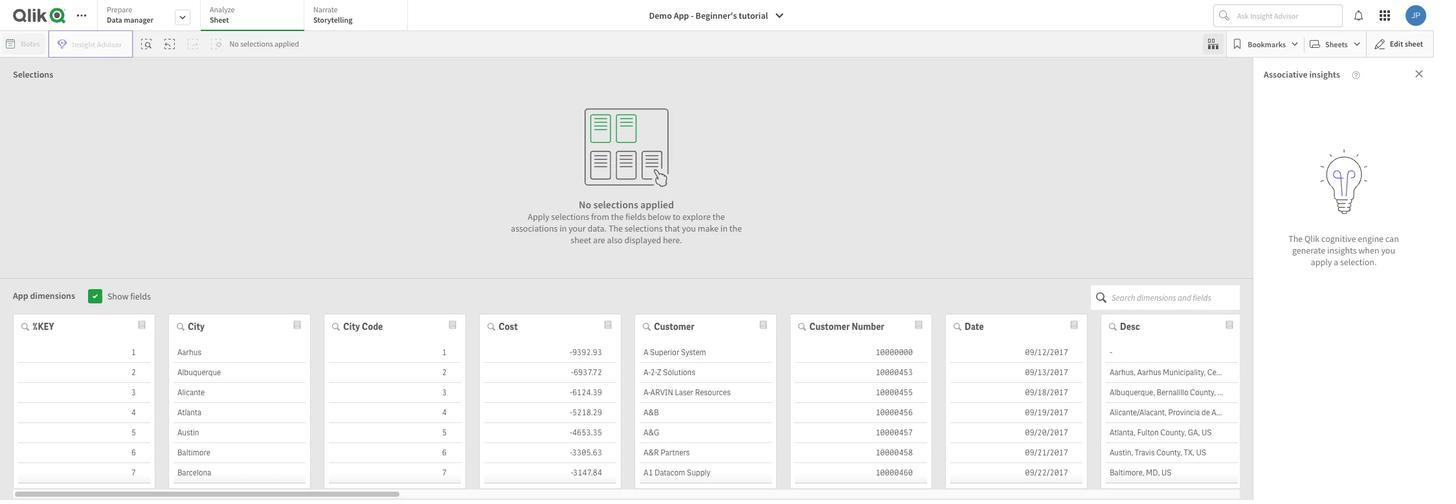 Task type: describe. For each thing, give the bounding box(es) containing it.
-3305.63
[[570, 448, 602, 458]]

es
[[1350, 408, 1359, 418]]

6 option for city code
[[329, 443, 461, 464]]

10000453
[[876, 368, 913, 378]]

are
[[593, 234, 605, 246]]

10000458
[[876, 448, 913, 458]]

10000455 option
[[795, 383, 927, 403]]

austin,
[[1110, 448, 1133, 458]]

code
[[362, 321, 383, 333]]

edit sheet
[[1390, 39, 1423, 49]]

analyze sheet
[[210, 5, 235, 25]]

selection.
[[1340, 256, 1377, 268]]

list box for %key
[[18, 343, 150, 500]]

county, for tx,
[[1156, 448, 1182, 458]]

-9392.93 option
[[484, 343, 616, 363]]

list box for cost
[[484, 343, 616, 500]]

region,
[[1266, 368, 1292, 378]]

0 vertical spatial insights
[[1309, 69, 1340, 80]]

- for -5218.29
[[570, 408, 572, 418]]

-5218.29 option
[[484, 403, 616, 423]]

make
[[698, 222, 719, 234]]

2-
[[650, 368, 657, 378]]

austin, travis county, tx, us option
[[1106, 443, 1238, 464]]

5 option for %key
[[18, 423, 150, 443]]

list box for customer number
[[795, 343, 927, 500]]

09/12/2017 option
[[950, 343, 1082, 363]]

09/13/2017
[[1025, 368, 1068, 378]]

-4653.35
[[570, 428, 602, 438]]

10000456
[[876, 408, 913, 418]]

0 horizontal spatial the
[[611, 211, 624, 222]]

%key
[[32, 321, 54, 333]]

insights inside the qlik cognitive engine can generate insights when you apply a selection.
[[1327, 245, 1357, 256]]

3 for %key
[[131, 388, 136, 398]]

app dimensions
[[13, 290, 75, 302]]

09/22/2017
[[1025, 468, 1068, 478]]

a&b
[[644, 408, 659, 418]]

10000460 option
[[795, 464, 927, 484]]

sheet
[[210, 15, 229, 25]]

aarhus, aarhus municipality, central denmark region, dk option
[[1106, 363, 1304, 383]]

- for -9392.93
[[570, 348, 572, 358]]

central
[[1207, 368, 1232, 378]]

09/20/2017
[[1025, 428, 1068, 438]]

travis
[[1135, 448, 1155, 458]]

alicante/alacant, provincia de alicante / alacant, valencian community, es option
[[1106, 403, 1359, 423]]

a-2-z solutions
[[644, 368, 695, 378]]

alicante/alacant,
[[1110, 408, 1167, 418]]

- for -3305.63
[[570, 448, 572, 458]]

4653.35
[[572, 428, 602, 438]]

customer number
[[809, 321, 884, 333]]

09/19/2017
[[1025, 408, 1068, 418]]

you inside no selections applied apply selections from the fields below to explore the associations in your data. the selections that you make in the sheet are also displayed here.
[[682, 222, 696, 234]]

-5218.29
[[570, 408, 602, 418]]

the qlik cognitive engine can generate insights when you apply a selection.
[[1288, 233, 1399, 268]]

3305.63
[[572, 448, 602, 458]]

3 option for %key
[[18, 383, 150, 403]]

james peterson image
[[1406, 5, 1426, 26]]

2 horizontal spatial the
[[729, 222, 742, 234]]

09/12/2017
[[1025, 348, 1068, 358]]

show fields
[[107, 291, 151, 302]]

baltimore
[[177, 448, 210, 458]]

fields inside app dimension region
[[130, 291, 151, 302]]

customer for customer number
[[809, 321, 850, 333]]

a superior system
[[644, 348, 706, 358]]

list box for customer
[[640, 343, 772, 500]]

dk
[[1293, 368, 1304, 378]]

number
[[852, 321, 884, 333]]

2 option for city code
[[329, 363, 461, 383]]

to
[[673, 211, 681, 222]]

bookmarks
[[1248, 39, 1286, 49]]

prepare
[[107, 5, 132, 14]]

austin, travis county, tx, us
[[1110, 448, 1206, 458]]

7 for city code
[[442, 468, 447, 478]]

5218.29
[[572, 408, 602, 418]]

generate
[[1292, 245, 1325, 256]]

albuquerque,
[[1110, 388, 1155, 398]]

here.
[[663, 234, 682, 246]]

narrate
[[313, 5, 338, 14]]

customer for customer
[[654, 321, 694, 333]]

cognitive
[[1321, 233, 1356, 245]]

albuquerque
[[177, 368, 221, 378]]

7 option for %key
[[18, 464, 150, 484]]

fields inside no selections applied apply selections from the fields below to explore the associations in your data. the selections that you make in the sheet are also displayed here.
[[625, 211, 646, 222]]

associative
[[1264, 69, 1308, 80]]

4 option for %key
[[18, 403, 150, 423]]

city for city code
[[343, 321, 360, 333]]

no selections applied apply selections from the fields below to explore the associations in your data. the selections that you make in the sheet are also displayed here.
[[511, 198, 742, 246]]

app inside button
[[674, 10, 689, 21]]

09/21/2017
[[1025, 448, 1068, 458]]

date
[[965, 321, 984, 333]]

analyze
[[210, 5, 235, 14]]

-3305.63 option
[[484, 443, 616, 464]]

baltimore option
[[174, 443, 306, 464]]

personal
[[31, 67, 65, 79]]

solutions
[[663, 368, 695, 378]]

- for -6937.72
[[571, 368, 574, 378]]

alicante inside option
[[177, 388, 205, 398]]

a-arvin laser resources
[[644, 388, 731, 398]]

albuquerque option
[[174, 363, 306, 383]]

a&r partners option
[[640, 443, 772, 464]]

barcelona option
[[174, 464, 306, 484]]

dimensions
[[30, 290, 75, 302]]

a&r partners
[[644, 448, 690, 458]]

sheet inside no selections applied apply selections from the fields below to explore the associations in your data. the selections that you make in the sheet are also displayed here.
[[571, 234, 591, 246]]

aarhus inside "option"
[[1137, 368, 1161, 378]]

data
[[107, 15, 122, 25]]

3 option for city code
[[329, 383, 461, 403]]

4 option for city code
[[329, 403, 461, 423]]

associative insights
[[1264, 69, 1340, 80]]

no for no selections applied apply selections from the fields below to explore the associations in your data. the selections that you make in the sheet are also displayed here.
[[579, 198, 591, 211]]

personal button
[[5, 63, 96, 84]]

datacom
[[655, 468, 685, 478]]

1 option for %key
[[18, 343, 150, 363]]

provincia
[[1168, 408, 1200, 418]]

6 option for %key
[[18, 443, 150, 464]]

10000460
[[876, 468, 913, 478]]

austin
[[177, 428, 199, 438]]

below
[[648, 211, 671, 222]]

10000456 option
[[795, 403, 927, 423]]

09/20/2017 option
[[950, 423, 1082, 443]]

desc
[[1120, 321, 1140, 333]]

barcelona
[[177, 468, 211, 478]]

us for austin, travis county, tx, us
[[1196, 448, 1206, 458]]

data.
[[588, 222, 607, 234]]

list box for city
[[174, 343, 306, 500]]

2 in from the left
[[720, 222, 728, 234]]

a&r
[[644, 448, 659, 458]]

10000455
[[876, 388, 913, 398]]

partners
[[661, 448, 690, 458]]

10000457
[[876, 428, 913, 438]]

a-arvin laser resources option
[[640, 383, 772, 403]]

no for no selections applied
[[229, 39, 239, 49]]

selection region
[[0, 58, 1266, 462]]

list box for date
[[950, 343, 1082, 500]]

atlanta,
[[1110, 428, 1136, 438]]

your
[[569, 222, 586, 234]]

3 for city code
[[442, 388, 447, 398]]

- inside button
[[691, 10, 694, 21]]

z
[[657, 368, 661, 378]]

1 horizontal spatial the
[[712, 211, 725, 222]]

- up aarhus,
[[1110, 348, 1112, 358]]



Task type: locate. For each thing, give the bounding box(es) containing it.
1 1 option from the left
[[18, 343, 150, 363]]

no inside no selections applied apply selections from the fields below to explore the associations in your data. the selections that you make in the sheet are also displayed here.
[[579, 198, 591, 211]]

smart search image
[[141, 39, 152, 49]]

8 list box from the left
[[1106, 343, 1359, 500]]

7
[[131, 468, 136, 478], [442, 468, 447, 478]]

2 option for %key
[[18, 363, 150, 383]]

6 list box from the left
[[795, 343, 927, 500]]

/
[[1240, 408, 1243, 418]]

arvin
[[650, 388, 673, 398]]

-4653.35 option
[[484, 423, 616, 443]]

2 2 from the left
[[442, 368, 447, 378]]

prepare data manager
[[107, 5, 153, 25]]

1 horizontal spatial 2
[[442, 368, 447, 378]]

city for city
[[188, 321, 205, 333]]

2 5 from the left
[[442, 428, 447, 438]]

0 horizontal spatial customer
[[654, 321, 694, 333]]

0 vertical spatial aarhus
[[177, 348, 201, 358]]

in left your
[[560, 222, 567, 234]]

no up your
[[579, 198, 591, 211]]

0 horizontal spatial 2 option
[[18, 363, 150, 383]]

cost
[[499, 321, 518, 333]]

atlanta option
[[174, 403, 306, 423]]

5 option
[[18, 423, 150, 443], [329, 423, 461, 443]]

alicante left /
[[1211, 408, 1239, 418]]

us inside option
[[1161, 468, 1172, 478]]

can
[[1385, 233, 1399, 245]]

a- up a&b
[[644, 388, 650, 398]]

1 vertical spatial alicante
[[1211, 408, 1239, 418]]

applied inside no selections applied apply selections from the fields below to explore the associations in your data. the selections that you make in the sheet are also displayed here.
[[640, 198, 674, 211]]

us for atlanta, fulton county, ga, us
[[1202, 428, 1212, 438]]

county, for nm,
[[1190, 388, 1216, 398]]

1 vertical spatial you
[[1381, 245, 1395, 256]]

engine
[[1358, 233, 1384, 245]]

1 horizontal spatial 6 option
[[329, 443, 461, 464]]

2 7 from the left
[[442, 468, 447, 478]]

2 option
[[18, 363, 150, 383], [329, 363, 461, 383]]

sheet left are
[[571, 234, 591, 246]]

list box containing a superior system
[[640, 343, 772, 500]]

the right make
[[729, 222, 742, 234]]

us for albuquerque, bernalillo county, nm, us
[[1233, 388, 1243, 398]]

edit sheet button
[[1366, 30, 1434, 58]]

alicante up the atlanta
[[177, 388, 205, 398]]

denmark
[[1233, 368, 1265, 378]]

applied for no selections applied apply selections from the fields below to explore the associations in your data. the selections that you make in the sheet are also displayed here.
[[640, 198, 674, 211]]

0 horizontal spatial 6
[[131, 448, 136, 458]]

1 7 from the left
[[131, 468, 136, 478]]

a-2-z solutions option
[[640, 363, 772, 383]]

county, up austin, travis county, tx, us "option"
[[1160, 428, 1186, 438]]

1 horizontal spatial 7
[[442, 468, 447, 478]]

sheets button
[[1307, 34, 1363, 54]]

1 in from the left
[[560, 222, 567, 234]]

city left code
[[343, 321, 360, 333]]

2 4 from the left
[[442, 408, 447, 418]]

2 vertical spatial county,
[[1156, 448, 1182, 458]]

7 for %key
[[131, 468, 136, 478]]

2 a- from the top
[[644, 388, 650, 398]]

1 vertical spatial county,
[[1160, 428, 1186, 438]]

0 horizontal spatial app
[[13, 290, 28, 302]]

- for -3147.84
[[571, 468, 573, 478]]

- inside "option"
[[571, 368, 574, 378]]

0 horizontal spatial 7 option
[[18, 464, 150, 484]]

2 option down code
[[329, 363, 461, 383]]

2 6 from the left
[[442, 448, 447, 458]]

1 option for city code
[[329, 343, 461, 363]]

1 horizontal spatial city
[[343, 321, 360, 333]]

0 horizontal spatial 3
[[131, 388, 136, 398]]

community,
[[1308, 408, 1349, 418]]

09/13/2017 option
[[950, 363, 1082, 383]]

1 3 from the left
[[131, 388, 136, 398]]

09/22/2017 option
[[950, 464, 1082, 484]]

list box containing 10000000
[[795, 343, 927, 500]]

0 vertical spatial a-
[[644, 368, 650, 378]]

0 horizontal spatial 6 option
[[18, 443, 150, 464]]

narrate storytelling
[[313, 5, 352, 25]]

10000457 option
[[795, 423, 927, 443]]

3 list box from the left
[[329, 343, 461, 500]]

list box containing -9392.93
[[484, 343, 616, 500]]

county, left tx,
[[1156, 448, 1182, 458]]

- down -3305.63
[[571, 468, 573, 478]]

app left dimensions
[[13, 290, 28, 302]]

sheet right edit on the right top of the page
[[1405, 39, 1423, 49]]

1 list box from the left
[[18, 343, 150, 500]]

10000453 option
[[795, 363, 927, 383]]

7 option for city code
[[329, 464, 461, 484]]

ga,
[[1188, 428, 1200, 438]]

apply
[[1311, 256, 1332, 268]]

1 option down "%key" on the bottom left
[[18, 343, 150, 363]]

the right explore
[[712, 211, 725, 222]]

2 list box from the left
[[174, 343, 306, 500]]

you right the that
[[682, 222, 696, 234]]

1 5 from the left
[[131, 428, 136, 438]]

no down 'analyze sheet'
[[229, 39, 239, 49]]

1 vertical spatial fields
[[130, 291, 151, 302]]

sheet inside button
[[1405, 39, 1423, 49]]

laser
[[675, 388, 693, 398]]

1 for %key
[[131, 348, 136, 358]]

2 option down "%key" on the bottom left
[[18, 363, 150, 383]]

6 option
[[18, 443, 150, 464], [329, 443, 461, 464]]

nm,
[[1218, 388, 1232, 398]]

0 horizontal spatial city
[[188, 321, 205, 333]]

6
[[131, 448, 136, 458], [442, 448, 447, 458]]

- up the -6124.39
[[571, 368, 574, 378]]

1 for city code
[[442, 348, 447, 358]]

2 3 option from the left
[[329, 383, 461, 403]]

sheets
[[1325, 39, 1348, 49]]

0 horizontal spatial in
[[560, 222, 567, 234]]

tab list inside no selections applied application
[[97, 0, 412, 32]]

municipality,
[[1163, 368, 1206, 378]]

2 1 option from the left
[[329, 343, 461, 363]]

list box containing 09/12/2017
[[950, 343, 1082, 500]]

city up albuquerque
[[188, 321, 205, 333]]

0 vertical spatial fields
[[625, 211, 646, 222]]

step back image
[[165, 39, 175, 49]]

1 4 from the left
[[131, 408, 136, 418]]

customer left number
[[809, 321, 850, 333]]

albuquerque, bernalillo county, nm, us option
[[1106, 383, 1243, 403]]

1 a- from the top
[[644, 368, 650, 378]]

demo
[[649, 10, 672, 21]]

5 option for city code
[[329, 423, 461, 443]]

6 for city code
[[442, 448, 447, 458]]

fields
[[625, 211, 646, 222], [130, 291, 151, 302]]

md,
[[1146, 468, 1160, 478]]

1 horizontal spatial no
[[579, 198, 591, 211]]

in right make
[[720, 222, 728, 234]]

1 option
[[18, 343, 150, 363], [329, 343, 461, 363]]

- up -5218.29
[[570, 388, 572, 398]]

- inside option
[[570, 408, 572, 418]]

1 horizontal spatial 4
[[442, 408, 447, 418]]

county, inside austin, travis county, tx, us "option"
[[1156, 448, 1182, 458]]

the
[[611, 211, 624, 222], [712, 211, 725, 222], [729, 222, 742, 234]]

0 horizontal spatial 4
[[131, 408, 136, 418]]

5 list box from the left
[[640, 343, 772, 500]]

alicante inside option
[[1211, 408, 1239, 418]]

a
[[644, 348, 648, 358]]

list box containing -
[[1106, 343, 1359, 500]]

4 list box from the left
[[484, 343, 616, 500]]

fields right show
[[130, 291, 151, 302]]

2 for %key
[[131, 368, 136, 378]]

you
[[682, 222, 696, 234], [1381, 245, 1395, 256]]

1 6 option from the left
[[18, 443, 150, 464]]

a- inside a-arvin laser resources option
[[644, 388, 650, 398]]

0 vertical spatial county,
[[1190, 388, 1216, 398]]

tab list containing prepare
[[97, 0, 412, 32]]

Search dimensions and fields text field
[[1112, 286, 1240, 310]]

edit
[[1390, 39, 1403, 49]]

1 vertical spatial sheet
[[571, 234, 591, 246]]

app right demo
[[674, 10, 689, 21]]

0 vertical spatial sheet
[[1405, 39, 1423, 49]]

09/18/2017 option
[[950, 383, 1082, 403]]

1 3 option from the left
[[18, 383, 150, 403]]

2 1 from the left
[[442, 348, 447, 358]]

aarhus,
[[1110, 368, 1136, 378]]

1 horizontal spatial app
[[674, 10, 689, 21]]

valencian
[[1273, 408, 1306, 418]]

7 list box from the left
[[950, 343, 1082, 500]]

6124.39
[[572, 388, 602, 398]]

1 vertical spatial applied
[[640, 198, 674, 211]]

app dimension region
[[0, 279, 1359, 500]]

a&g
[[644, 428, 659, 438]]

5 for %key
[[131, 428, 136, 438]]

4 for %key
[[131, 408, 136, 418]]

tx,
[[1184, 448, 1195, 458]]

applied for no selections applied
[[274, 39, 299, 49]]

the
[[608, 222, 623, 234], [1288, 233, 1303, 245]]

1 vertical spatial no
[[579, 198, 591, 211]]

1 option down code
[[329, 343, 461, 363]]

1 horizontal spatial applied
[[640, 198, 674, 211]]

county, for ga,
[[1160, 428, 1186, 438]]

0 vertical spatial you
[[682, 222, 696, 234]]

you right when
[[1381, 245, 1395, 256]]

1 customer from the left
[[654, 321, 694, 333]]

1 horizontal spatial aarhus
[[1137, 368, 1161, 378]]

6 for %key
[[131, 448, 136, 458]]

aarhus up albuquerque
[[177, 348, 201, 358]]

demo app - beginner's tutorial button
[[641, 5, 793, 26]]

0 horizontal spatial applied
[[274, 39, 299, 49]]

- for -6124.39
[[570, 388, 572, 398]]

list box for city code
[[329, 343, 461, 500]]

the inside the qlik cognitive engine can generate insights when you apply a selection.
[[1288, 233, 1303, 245]]

selections
[[13, 69, 53, 80]]

2 customer from the left
[[809, 321, 850, 333]]

0 horizontal spatial sheet
[[571, 234, 591, 246]]

0 horizontal spatial you
[[682, 222, 696, 234]]

app
[[674, 10, 689, 21], [13, 290, 28, 302]]

2 for city code
[[442, 368, 447, 378]]

alicante/alacant, provincia de alicante / alacant, valencian community, es
[[1110, 408, 1359, 418]]

a1 datacom supply
[[644, 468, 710, 478]]

0 horizontal spatial aarhus
[[177, 348, 201, 358]]

a- inside a-2-z solutions option
[[644, 368, 650, 378]]

4 for city code
[[442, 408, 447, 418]]

apply
[[528, 211, 549, 222]]

2 2 option from the left
[[329, 363, 461, 383]]

-3147.84
[[571, 468, 602, 478]]

2 3 from the left
[[442, 388, 447, 398]]

manager
[[124, 15, 153, 25]]

system
[[681, 348, 706, 358]]

bernalillo
[[1157, 388, 1188, 398]]

09/19/2017 option
[[950, 403, 1082, 423]]

- for -4653.35
[[570, 428, 572, 438]]

no selections applied application
[[0, 0, 1434, 500]]

-6124.39
[[570, 388, 602, 398]]

2 city from the left
[[343, 321, 360, 333]]

1 horizontal spatial you
[[1381, 245, 1395, 256]]

0 vertical spatial app
[[674, 10, 689, 21]]

- down -4653.35
[[570, 448, 572, 458]]

2
[[131, 368, 136, 378], [442, 368, 447, 378]]

tutorial
[[739, 10, 768, 21]]

1 vertical spatial aarhus
[[1137, 368, 1161, 378]]

4
[[131, 408, 136, 418], [442, 408, 447, 418]]

3 option
[[18, 383, 150, 403], [329, 383, 461, 403]]

10000000 option
[[795, 343, 927, 363]]

atlanta, fulton county, ga, us
[[1110, 428, 1212, 438]]

us right tx,
[[1196, 448, 1206, 458]]

a-
[[644, 368, 650, 378], [644, 388, 650, 398]]

a
[[1334, 256, 1338, 268]]

1 horizontal spatial 7 option
[[329, 464, 461, 484]]

the inside no selections applied apply selections from the fields below to explore the associations in your data. the selections that you make in the sheet are also displayed here.
[[608, 222, 623, 234]]

a- left z
[[644, 368, 650, 378]]

1 7 option from the left
[[18, 464, 150, 484]]

alicante option
[[174, 383, 306, 403]]

a- for 2-
[[644, 368, 650, 378]]

09/21/2017 option
[[950, 443, 1082, 464]]

when
[[1358, 245, 1379, 256]]

superior
[[650, 348, 679, 358]]

1 horizontal spatial 5
[[442, 428, 447, 438]]

- down the -6124.39
[[570, 408, 572, 418]]

city
[[188, 321, 205, 333], [343, 321, 360, 333]]

3147.84
[[573, 468, 602, 478]]

1 horizontal spatial 2 option
[[329, 363, 461, 383]]

4 option
[[18, 403, 150, 423], [329, 403, 461, 423]]

tab list
[[97, 0, 412, 32]]

2 4 option from the left
[[329, 403, 461, 423]]

1 horizontal spatial 1 option
[[329, 343, 461, 363]]

-3147.84 option
[[484, 464, 616, 484]]

1 4 option from the left
[[18, 403, 150, 423]]

7 option
[[18, 464, 150, 484], [329, 464, 461, 484]]

from
[[591, 211, 609, 222]]

close selections tool image
[[1208, 39, 1219, 49]]

1 vertical spatial insights
[[1327, 245, 1357, 256]]

10000458 option
[[795, 443, 927, 464]]

1 2 from the left
[[131, 368, 136, 378]]

a- for arvin
[[644, 388, 650, 398]]

1 horizontal spatial sheet
[[1405, 39, 1423, 49]]

1 1 from the left
[[131, 348, 136, 358]]

aarhus, aarhus municipality, central denmark region, dk
[[1110, 368, 1304, 378]]

0 horizontal spatial 7
[[131, 468, 136, 478]]

1 5 option from the left
[[18, 423, 150, 443]]

- down -5218.29
[[570, 428, 572, 438]]

0 horizontal spatial 3 option
[[18, 383, 150, 403]]

you inside the qlik cognitive engine can generate insights when you apply a selection.
[[1381, 245, 1395, 256]]

1 horizontal spatial 4 option
[[329, 403, 461, 423]]

2 7 option from the left
[[329, 464, 461, 484]]

1 horizontal spatial 3
[[442, 388, 447, 398]]

show
[[107, 291, 129, 302]]

1 city from the left
[[188, 321, 205, 333]]

beginner's
[[696, 10, 737, 21]]

1 horizontal spatial alicante
[[1211, 408, 1239, 418]]

that
[[665, 222, 680, 234]]

1 horizontal spatial 5 option
[[329, 423, 461, 443]]

list box for desc
[[1106, 343, 1359, 500]]

no selections applied
[[229, 39, 299, 49]]

6937.72
[[574, 368, 602, 378]]

bookmarks button
[[1230, 34, 1301, 54]]

1 horizontal spatial 6
[[442, 448, 447, 458]]

1 horizontal spatial the
[[1288, 233, 1303, 245]]

a1 datacom supply option
[[640, 464, 772, 484]]

baltimore, md, us
[[1110, 468, 1172, 478]]

- left beginner's
[[691, 10, 694, 21]]

0 horizontal spatial 5 option
[[18, 423, 150, 443]]

county,
[[1190, 388, 1216, 398], [1160, 428, 1186, 438], [1156, 448, 1182, 458]]

0 horizontal spatial 2
[[131, 368, 136, 378]]

5 for city code
[[442, 428, 447, 438]]

us right md,
[[1161, 468, 1172, 478]]

2 5 option from the left
[[329, 423, 461, 443]]

customer up a superior system at bottom left
[[654, 321, 694, 333]]

app inside region
[[13, 290, 28, 302]]

-6124.39 option
[[484, 383, 616, 403]]

1 vertical spatial app
[[13, 290, 28, 302]]

1 horizontal spatial 1
[[442, 348, 447, 358]]

1 2 option from the left
[[18, 363, 150, 383]]

us right ga,
[[1202, 428, 1212, 438]]

0 horizontal spatial alicante
[[177, 388, 205, 398]]

0 vertical spatial applied
[[274, 39, 299, 49]]

the right the 'from'
[[611, 211, 624, 222]]

1 6 from the left
[[131, 448, 136, 458]]

1 horizontal spatial fields
[[625, 211, 646, 222]]

supply
[[687, 468, 710, 478]]

1 horizontal spatial 3 option
[[329, 383, 461, 403]]

aarhus up albuquerque, at right
[[1137, 368, 1161, 378]]

1 vertical spatial a-
[[644, 388, 650, 398]]

displayed
[[624, 234, 661, 246]]

- up "-6937.72"
[[570, 348, 572, 358]]

fulton
[[1137, 428, 1159, 438]]

county, down aarhus, aarhus municipality, central denmark region, dk "option"
[[1190, 388, 1216, 398]]

1
[[131, 348, 136, 358], [442, 348, 447, 358]]

baltimore, md, us option
[[1106, 464, 1238, 484]]

0 vertical spatial no
[[229, 39, 239, 49]]

0 horizontal spatial 5
[[131, 428, 136, 438]]

list box containing aarhus
[[174, 343, 306, 500]]

0 vertical spatial alicante
[[177, 388, 205, 398]]

the right data.
[[608, 222, 623, 234]]

list box
[[18, 343, 150, 500], [174, 343, 306, 500], [329, 343, 461, 500], [484, 343, 616, 500], [640, 343, 772, 500], [795, 343, 927, 500], [950, 343, 1082, 500], [1106, 343, 1359, 500]]

0 horizontal spatial 1
[[131, 348, 136, 358]]

1 horizontal spatial in
[[720, 222, 728, 234]]

the left qlik
[[1288, 233, 1303, 245]]

0 horizontal spatial 1 option
[[18, 343, 150, 363]]

Ask Insight Advisor text field
[[1235, 5, 1342, 26]]

fields left below
[[625, 211, 646, 222]]

0 horizontal spatial the
[[608, 222, 623, 234]]

us right nm, on the right of the page
[[1233, 388, 1243, 398]]

1 horizontal spatial customer
[[809, 321, 850, 333]]

2 6 option from the left
[[329, 443, 461, 464]]

-6937.72 option
[[484, 363, 616, 383]]

atlanta
[[177, 408, 201, 418]]

county, inside albuquerque, bernalillo county, nm, us "option"
[[1190, 388, 1216, 398]]

0 horizontal spatial fields
[[130, 291, 151, 302]]

09/18/2017
[[1025, 388, 1068, 398]]

0 horizontal spatial no
[[229, 39, 239, 49]]

0 horizontal spatial 4 option
[[18, 403, 150, 423]]



Task type: vqa. For each thing, say whether or not it's contained in the screenshot.
A-ARVIN Laser Resources
yes



